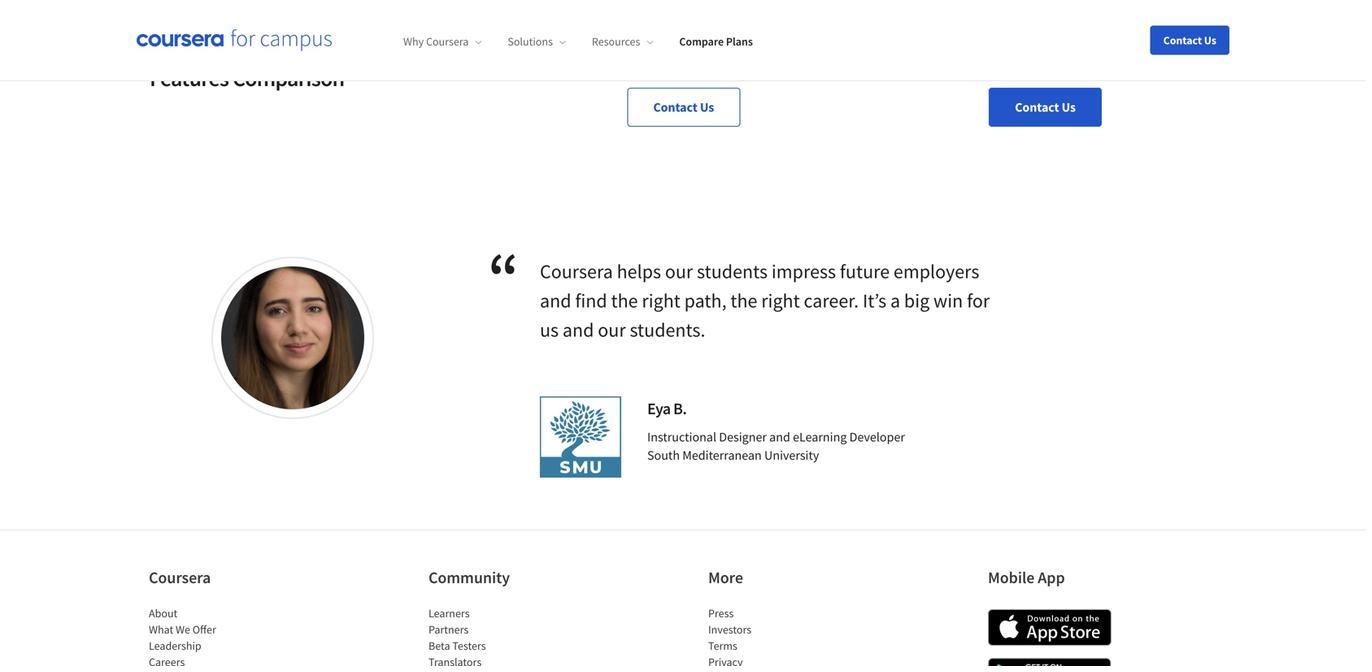 Task type: describe. For each thing, give the bounding box(es) containing it.
1 horizontal spatial for
[[1095, 57, 1110, 73]]

solutions link
[[508, 34, 566, 49]]

about
[[149, 607, 178, 621]]

terms
[[708, 639, 738, 654]]

instructional designer and elearning developer south mediterranean university
[[647, 429, 905, 464]]

about link
[[149, 607, 178, 621]]

beta testers link
[[429, 639, 486, 654]]

all
[[908, 57, 922, 73]]

partners
[[429, 623, 469, 638]]

0 vertical spatial our
[[665, 259, 693, 284]]

features comparison
[[150, 64, 344, 92]]

features
[[1048, 57, 1092, 73]]

about what we offer leadership
[[149, 607, 216, 654]]

testers
[[452, 639, 486, 654]]

contact for first contact us link from the left
[[653, 99, 698, 115]]

community
[[429, 568, 510, 588]]

big
[[904, 289, 930, 313]]

1 horizontal spatial coursera
[[426, 34, 469, 49]]

or
[[251, 67, 263, 83]]

elearning
[[793, 429, 847, 446]]

win
[[934, 289, 963, 313]]

by
[[196, 67, 210, 83]]

employers
[[894, 259, 980, 284]]

instructional
[[647, 429, 717, 446]]

billing for billing
[[150, 19, 194, 39]]

career
[[594, 26, 667, 59]]

compare plans link
[[679, 34, 753, 49]]

billing for billing by paypal or credit card
[[159, 67, 194, 83]]

0 horizontal spatial our
[[598, 318, 626, 342]]

mobile
[[988, 568, 1035, 588]]

solutions
[[508, 34, 553, 49]]

learners partners beta testers
[[429, 607, 486, 654]]

us for contact us button
[[1204, 33, 1217, 48]]

and right us at the left of page
[[563, 318, 594, 342]]

compare
[[679, 34, 724, 49]]

us
[[540, 318, 559, 342]]

content
[[925, 57, 967, 73]]

find
[[575, 289, 607, 313]]

students.
[[630, 318, 706, 342]]

eya b.
[[647, 399, 687, 419]]

contact for contact us button
[[1164, 33, 1202, 48]]

what we offer link
[[149, 623, 216, 638]]

get it on google play image
[[988, 659, 1112, 667]]

learners link
[[429, 607, 470, 621]]

more
[[708, 568, 743, 588]]

compare plans
[[679, 34, 753, 49]]

b.
[[673, 399, 687, 419]]

south
[[647, 448, 680, 464]]

mobile app
[[988, 568, 1065, 588]]

a
[[891, 289, 901, 313]]

press
[[708, 607, 734, 621]]

path,
[[685, 289, 727, 313]]

list for community
[[429, 606, 567, 667]]



Task type: vqa. For each thing, say whether or not it's contained in the screenshot.


Task type: locate. For each thing, give the bounding box(es) containing it.
2 list item from the left
[[429, 655, 567, 667]]

contact us for contact us button
[[1164, 33, 1217, 48]]

1 horizontal spatial contact
[[1015, 99, 1059, 115]]

our up path,
[[665, 259, 693, 284]]

2 horizontal spatial us
[[1204, 33, 1217, 48]]

list containing press
[[708, 606, 847, 667]]

press link
[[708, 607, 734, 621]]

list item down offer
[[149, 655, 287, 667]]

the
[[611, 289, 638, 313], [731, 289, 758, 313]]

0 horizontal spatial list
[[149, 606, 287, 667]]

impress
[[772, 259, 836, 284]]

1 right from the left
[[642, 289, 681, 313]]

the down helps
[[611, 289, 638, 313]]

and right 'content' on the right top of the page
[[969, 57, 990, 73]]

for
[[1095, 57, 1110, 73], [967, 289, 990, 313]]

1 horizontal spatial list item
[[429, 655, 567, 667]]

career.
[[804, 289, 859, 313]]

2 horizontal spatial contact
[[1164, 33, 1202, 48]]

comparison
[[232, 64, 344, 92]]

2 horizontal spatial contact us
[[1164, 33, 1217, 48]]

right down the impress
[[761, 289, 800, 313]]

and inside instructional designer and elearning developer south mediterranean university
[[770, 429, 790, 446]]

resources
[[592, 34, 640, 49]]

your
[[1113, 57, 1137, 73]]

right
[[642, 289, 681, 313], [761, 289, 800, 313]]

why coursera
[[403, 34, 469, 49]]

south mediterranean university image
[[540, 397, 621, 478]]

all content and advanced features for your campus
[[908, 57, 1183, 73]]

what
[[149, 623, 173, 638]]

career academy
[[594, 26, 774, 59]]

us inside button
[[1204, 33, 1217, 48]]

2 horizontal spatial list
[[708, 606, 847, 667]]

investors link
[[708, 623, 752, 638]]

for inside coursera helps our students impress future employers and find the right path, the right career. it's a big win for us and our students.
[[967, 289, 990, 313]]

beta
[[429, 639, 450, 654]]

and
[[969, 57, 990, 73], [540, 289, 571, 313], [563, 318, 594, 342], [770, 429, 790, 446]]

us
[[1204, 33, 1217, 48], [700, 99, 714, 115], [1062, 99, 1076, 115]]

0 vertical spatial billing
[[150, 19, 194, 39]]

why coursera link
[[403, 34, 482, 49]]

features
[[150, 64, 229, 92]]

for right win
[[967, 289, 990, 313]]

campus
[[1140, 57, 1183, 73]]

billing left the by
[[159, 67, 194, 83]]

learners
[[429, 607, 470, 621]]

contact down all content and advanced features for your campus
[[1015, 99, 1059, 115]]

coursera up 'find'
[[540, 259, 613, 284]]

1 contact us link from the left
[[627, 88, 740, 127]]

1 horizontal spatial list
[[429, 606, 567, 667]]

our down 'find'
[[598, 318, 626, 342]]

1 horizontal spatial the
[[731, 289, 758, 313]]

0 horizontal spatial us
[[700, 99, 714, 115]]

offer
[[193, 623, 216, 638]]

coursera right why
[[426, 34, 469, 49]]

0 horizontal spatial contact
[[653, 99, 698, 115]]

list for coursera
[[149, 606, 287, 667]]

us for first contact us link from the left
[[700, 99, 714, 115]]

students
[[697, 259, 768, 284]]

list containing about
[[149, 606, 287, 667]]

1 horizontal spatial contact us
[[1015, 99, 1076, 115]]

resources link
[[592, 34, 653, 49]]

1 list item from the left
[[149, 655, 287, 667]]

contact us button
[[1151, 26, 1230, 55]]

eya b. image
[[221, 267, 364, 410]]

contact up campus
[[1164, 33, 1202, 48]]

university
[[765, 448, 819, 464]]

app
[[1038, 568, 1065, 588]]

leadership link
[[149, 639, 201, 654]]

contact us link
[[627, 88, 740, 127], [989, 88, 1102, 127]]

2 vertical spatial coursera
[[149, 568, 211, 588]]

0 horizontal spatial for
[[967, 289, 990, 313]]

investors
[[708, 623, 752, 638]]

2 right from the left
[[761, 289, 800, 313]]

coursera for campus image
[[137, 29, 332, 51]]

developer
[[850, 429, 905, 446]]

right up students.
[[642, 289, 681, 313]]

paypal
[[212, 67, 249, 83]]

credit
[[265, 67, 297, 83]]

0 horizontal spatial the
[[611, 289, 638, 313]]

list item for community
[[429, 655, 567, 667]]

eya
[[647, 399, 671, 419]]

coursera helps our students impress future employers and find the right path, the right career. it's a big win for us and our students.
[[540, 259, 990, 342]]

billing by paypal or credit card
[[159, 67, 324, 83]]

list item down testers
[[429, 655, 567, 667]]

download on the app store image
[[988, 610, 1112, 647]]

and up the university
[[770, 429, 790, 446]]

contact us
[[1164, 33, 1217, 48], [653, 99, 714, 115], [1015, 99, 1076, 115]]

coursera for coursera
[[149, 568, 211, 588]]

0 horizontal spatial contact us
[[653, 99, 714, 115]]

list item for more
[[708, 655, 847, 667]]

contact for 2nd contact us link
[[1015, 99, 1059, 115]]

contact us down all content and advanced features for your campus
[[1015, 99, 1076, 115]]

contact us link down career academy
[[627, 88, 740, 127]]

2 list from the left
[[429, 606, 567, 667]]

advanced
[[993, 57, 1046, 73]]

1 horizontal spatial contact us link
[[989, 88, 1102, 127]]

billing up features
[[150, 19, 194, 39]]

1 the from the left
[[611, 289, 638, 313]]

leadership
[[149, 639, 201, 654]]

future
[[840, 259, 890, 284]]

0 vertical spatial for
[[1095, 57, 1110, 73]]

and up us at the left of page
[[540, 289, 571, 313]]

1 vertical spatial for
[[967, 289, 990, 313]]

contact us for 2nd contact us link
[[1015, 99, 1076, 115]]

billing
[[150, 19, 194, 39], [159, 67, 194, 83]]

list item down terms in the bottom of the page
[[708, 655, 847, 667]]

partners link
[[429, 623, 469, 638]]

coursera up about link
[[149, 568, 211, 588]]

1 vertical spatial our
[[598, 318, 626, 342]]

contact us for first contact us link from the left
[[653, 99, 714, 115]]

press investors terms
[[708, 607, 752, 654]]

2 horizontal spatial coursera
[[540, 259, 613, 284]]

contact us down career academy
[[653, 99, 714, 115]]

1 list from the left
[[149, 606, 287, 667]]

list for more
[[708, 606, 847, 667]]

list
[[149, 606, 287, 667], [429, 606, 567, 667], [708, 606, 847, 667]]

list item
[[149, 655, 287, 667], [429, 655, 567, 667], [708, 655, 847, 667]]

0 vertical spatial coursera
[[426, 34, 469, 49]]

our
[[665, 259, 693, 284], [598, 318, 626, 342]]

1 vertical spatial coursera
[[540, 259, 613, 284]]

contact us inside button
[[1164, 33, 1217, 48]]

coursera
[[426, 34, 469, 49], [540, 259, 613, 284], [149, 568, 211, 588]]

card
[[300, 67, 324, 83]]

it's
[[863, 289, 887, 313]]

2 the from the left
[[731, 289, 758, 313]]

for left your
[[1095, 57, 1110, 73]]

1 horizontal spatial our
[[665, 259, 693, 284]]

3 list from the left
[[708, 606, 847, 667]]

mediterranean
[[683, 448, 762, 464]]

contact inside button
[[1164, 33, 1202, 48]]

coursera inside coursera helps our students impress future employers and find the right path, the right career. it's a big win for us and our students.
[[540, 259, 613, 284]]

2 contact us link from the left
[[989, 88, 1102, 127]]

0 horizontal spatial coursera
[[149, 568, 211, 588]]

helps
[[617, 259, 661, 284]]

0 horizontal spatial contact us link
[[627, 88, 740, 127]]

2 horizontal spatial list item
[[708, 655, 847, 667]]

0 horizontal spatial list item
[[149, 655, 287, 667]]

designer
[[719, 429, 767, 446]]

us for 2nd contact us link
[[1062, 99, 1076, 115]]

we
[[176, 623, 190, 638]]

terms link
[[708, 639, 738, 654]]

coursera for coursera helps our students impress future employers and find the right path, the right career. it's a big win for us and our students.
[[540, 259, 613, 284]]

list item for coursera
[[149, 655, 287, 667]]

contact us link down all content and advanced features for your campus
[[989, 88, 1102, 127]]

contact down career academy
[[653, 99, 698, 115]]

contact us up campus
[[1164, 33, 1217, 48]]

contact
[[1164, 33, 1202, 48], [653, 99, 698, 115], [1015, 99, 1059, 115]]

academy
[[672, 26, 774, 59]]

1 horizontal spatial right
[[761, 289, 800, 313]]

list containing learners
[[429, 606, 567, 667]]

1 horizontal spatial us
[[1062, 99, 1076, 115]]

the down "students"
[[731, 289, 758, 313]]

why
[[403, 34, 424, 49]]

1 vertical spatial billing
[[159, 67, 194, 83]]

plans
[[726, 34, 753, 49]]

0 horizontal spatial right
[[642, 289, 681, 313]]

3 list item from the left
[[708, 655, 847, 667]]



